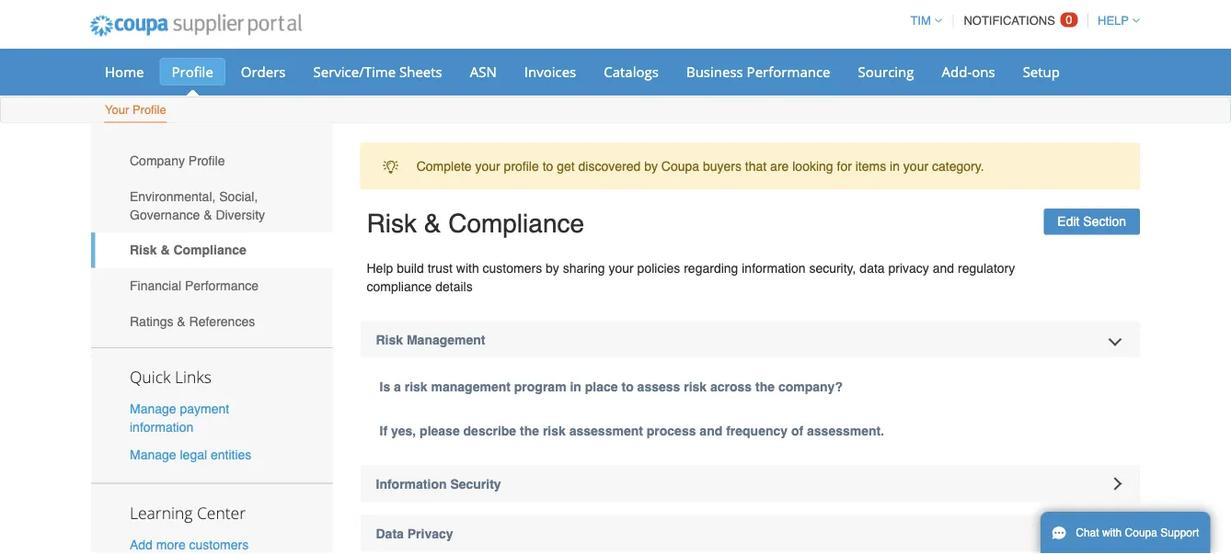 Task type: describe. For each thing, give the bounding box(es) containing it.
regarding
[[684, 261, 738, 276]]

asn
[[470, 62, 497, 81]]

help for help build trust with customers by sharing your policies regarding information security, data privacy and regulatory compliance details
[[367, 261, 393, 276]]

privacy
[[407, 527, 453, 542]]

customers inside help build trust with customers by sharing your policies regarding information security, data privacy and regulatory compliance details
[[483, 261, 542, 276]]

financial
[[130, 279, 181, 293]]

entities
[[211, 448, 252, 462]]

regulatory
[[958, 261, 1015, 276]]

sheets
[[399, 62, 442, 81]]

0 vertical spatial risk
[[367, 209, 417, 239]]

edit section link
[[1044, 209, 1140, 235]]

0 horizontal spatial your
[[475, 159, 500, 174]]

add-ons link
[[930, 58, 1007, 86]]

service/time
[[313, 62, 396, 81]]

with inside help build trust with customers by sharing your policies regarding information security, data privacy and regulatory compliance details
[[456, 261, 479, 276]]

setup
[[1023, 62, 1060, 81]]

manage legal entities
[[130, 448, 252, 462]]

0 horizontal spatial compliance
[[173, 243, 246, 258]]

in inside complete your profile to get discovered by coupa buyers that are looking for items in your category. alert
[[890, 159, 900, 174]]

of
[[791, 424, 804, 439]]

performance for financial performance
[[185, 279, 259, 293]]

0 vertical spatial profile
[[172, 62, 213, 81]]

information inside help build trust with customers by sharing your policies regarding information security, data privacy and regulatory compliance details
[[742, 261, 806, 276]]

links
[[175, 367, 212, 388]]

edit
[[1058, 215, 1080, 229]]

with inside chat with coupa support button
[[1102, 527, 1122, 540]]

manage payment information link
[[130, 402, 229, 435]]

orders
[[241, 62, 286, 81]]

service/time sheets
[[313, 62, 442, 81]]

data privacy heading
[[360, 516, 1140, 553]]

ratings
[[130, 314, 173, 329]]

learning center
[[130, 502, 246, 524]]

data privacy button
[[360, 516, 1140, 553]]

your
[[105, 103, 129, 117]]

catalogs link
[[592, 58, 671, 86]]

manage payment information
[[130, 402, 229, 435]]

help for help
[[1098, 14, 1129, 28]]

quick links
[[130, 367, 212, 388]]

0
[[1066, 13, 1073, 27]]

add
[[130, 538, 153, 553]]

& up trust at left
[[424, 209, 441, 239]]

your inside help build trust with customers by sharing your policies regarding information security, data privacy and regulatory compliance details
[[609, 261, 634, 276]]

help link
[[1090, 14, 1140, 28]]

assess
[[637, 380, 680, 394]]

0 horizontal spatial and
[[700, 424, 723, 439]]

help build trust with customers by sharing your policies regarding information security, data privacy and regulatory compliance details
[[367, 261, 1015, 294]]

1 horizontal spatial risk
[[543, 424, 566, 439]]

profile for company profile
[[188, 154, 225, 168]]

data privacy
[[376, 527, 453, 542]]

environmental, social, governance & diversity link
[[91, 179, 333, 233]]

sourcing
[[858, 62, 914, 81]]

more
[[156, 538, 186, 553]]

edit section
[[1058, 215, 1126, 229]]

if
[[380, 424, 387, 439]]

add more customers
[[130, 538, 249, 553]]

across
[[710, 380, 752, 394]]

0 vertical spatial risk & compliance
[[367, 209, 584, 239]]

ratings & references
[[130, 314, 255, 329]]

environmental, social, governance & diversity
[[130, 189, 265, 222]]

is a risk management program in place to assess risk across the company?
[[380, 380, 843, 394]]

category.
[[932, 159, 984, 174]]

risk management heading
[[360, 322, 1140, 358]]

financial performance link
[[91, 268, 333, 304]]

orders link
[[229, 58, 298, 86]]

references
[[189, 314, 255, 329]]

& inside environmental, social, governance & diversity
[[204, 208, 212, 222]]

complete
[[417, 159, 472, 174]]

describe
[[463, 424, 516, 439]]

place
[[585, 380, 618, 394]]

1 horizontal spatial compliance
[[448, 209, 584, 239]]

setup link
[[1011, 58, 1072, 86]]

information
[[376, 477, 447, 492]]

to inside alert
[[543, 159, 553, 174]]

environmental,
[[130, 189, 216, 204]]

chat with coupa support button
[[1041, 513, 1210, 555]]

add-
[[942, 62, 972, 81]]

are
[[770, 159, 789, 174]]

sourcing link
[[846, 58, 926, 86]]

invoices
[[524, 62, 576, 81]]

policies
[[637, 261, 680, 276]]

service/time sheets link
[[301, 58, 454, 86]]

by inside help build trust with customers by sharing your policies regarding information security, data privacy and regulatory compliance details
[[546, 261, 559, 276]]

complete your profile to get discovered by coupa buyers that are looking for items in your category. alert
[[360, 143, 1140, 190]]

center
[[197, 502, 246, 524]]

process
[[647, 424, 696, 439]]

& down governance
[[161, 243, 170, 258]]

learning
[[130, 502, 193, 524]]

data
[[860, 261, 885, 276]]

your profile link
[[104, 99, 167, 123]]

by inside alert
[[644, 159, 658, 174]]

security,
[[809, 261, 856, 276]]

ons
[[972, 62, 995, 81]]

section
[[1083, 215, 1126, 229]]

profile link
[[160, 58, 225, 86]]

that
[[745, 159, 767, 174]]

for
[[837, 159, 852, 174]]

0 vertical spatial the
[[756, 380, 775, 394]]



Task type: vqa. For each thing, say whether or not it's contained in the screenshot.
sixth Online from the bottom
no



Task type: locate. For each thing, give the bounding box(es) containing it.
compliance up financial performance link
[[173, 243, 246, 258]]

with up details
[[456, 261, 479, 276]]

and right process
[[700, 424, 723, 439]]

add-ons
[[942, 62, 995, 81]]

information inside the manage payment information
[[130, 421, 193, 435]]

2 horizontal spatial your
[[904, 159, 929, 174]]

manage for manage payment information
[[130, 402, 176, 417]]

manage left 'legal'
[[130, 448, 176, 462]]

to left get
[[543, 159, 553, 174]]

risk & compliance inside risk & compliance link
[[130, 243, 246, 258]]

risk & compliance
[[367, 209, 584, 239], [130, 243, 246, 258]]

0 vertical spatial by
[[644, 159, 658, 174]]

0 horizontal spatial the
[[520, 424, 539, 439]]

1 horizontal spatial your
[[609, 261, 634, 276]]

1 vertical spatial risk & compliance
[[130, 243, 246, 258]]

risk management
[[376, 333, 485, 347]]

complete your profile to get discovered by coupa buyers that are looking for items in your category.
[[417, 159, 984, 174]]

1 vertical spatial manage
[[130, 448, 176, 462]]

compliance
[[367, 279, 432, 294]]

data
[[376, 527, 404, 542]]

0 vertical spatial coupa
[[662, 159, 699, 174]]

details
[[435, 279, 473, 294]]

risk right a
[[405, 380, 428, 394]]

coupa left 'support'
[[1125, 527, 1158, 540]]

the
[[756, 380, 775, 394], [520, 424, 539, 439]]

performance for business performance
[[747, 62, 831, 81]]

performance right business
[[747, 62, 831, 81]]

1 horizontal spatial to
[[622, 380, 634, 394]]

coupa inside complete your profile to get discovered by coupa buyers that are looking for items in your category. alert
[[662, 159, 699, 174]]

navigation
[[902, 3, 1140, 39]]

2 horizontal spatial risk
[[684, 380, 707, 394]]

privacy
[[889, 261, 929, 276]]

0 horizontal spatial performance
[[185, 279, 259, 293]]

0 horizontal spatial risk
[[405, 380, 428, 394]]

the right across
[[756, 380, 775, 394]]

manage legal entities link
[[130, 448, 252, 462]]

chat
[[1076, 527, 1099, 540]]

0 horizontal spatial risk & compliance
[[130, 243, 246, 258]]

manage down quick
[[130, 402, 176, 417]]

information security
[[376, 477, 501, 492]]

company profile link
[[91, 143, 333, 179]]

0 vertical spatial customers
[[483, 261, 542, 276]]

0 vertical spatial information
[[742, 261, 806, 276]]

company
[[130, 154, 185, 168]]

1 horizontal spatial risk & compliance
[[367, 209, 584, 239]]

notifications
[[964, 14, 1055, 28]]

1 horizontal spatial performance
[[747, 62, 831, 81]]

and
[[933, 261, 954, 276], [700, 424, 723, 439]]

by right discovered
[[644, 159, 658, 174]]

is
[[380, 380, 390, 394]]

2 manage from the top
[[130, 448, 176, 462]]

risk
[[405, 380, 428, 394], [684, 380, 707, 394], [543, 424, 566, 439]]

compliance
[[448, 209, 584, 239], [173, 243, 246, 258]]

risk
[[367, 209, 417, 239], [130, 243, 157, 258], [376, 333, 403, 347]]

risk up is
[[376, 333, 403, 347]]

0 vertical spatial with
[[456, 261, 479, 276]]

1 vertical spatial risk
[[130, 243, 157, 258]]

get
[[557, 159, 575, 174]]

trust
[[428, 261, 453, 276]]

management
[[407, 333, 485, 347]]

information left security,
[[742, 261, 806, 276]]

performance
[[747, 62, 831, 81], [185, 279, 259, 293]]

1 horizontal spatial help
[[1098, 14, 1129, 28]]

if yes, please describe the risk assessment process and frequency of assessment.
[[380, 424, 884, 439]]

company?
[[778, 380, 843, 394]]

0 vertical spatial to
[[543, 159, 553, 174]]

1 manage from the top
[[130, 402, 176, 417]]

risk up build
[[367, 209, 417, 239]]

looking
[[793, 159, 833, 174]]

tim link
[[902, 14, 942, 28]]

1 vertical spatial compliance
[[173, 243, 246, 258]]

navigation containing notifications 0
[[902, 3, 1140, 39]]

manage inside the manage payment information
[[130, 402, 176, 417]]

compliance down profile
[[448, 209, 584, 239]]

information security heading
[[360, 466, 1140, 503]]

1 vertical spatial customers
[[189, 538, 249, 553]]

yes,
[[391, 424, 416, 439]]

please
[[420, 424, 460, 439]]

manage for manage legal entities
[[130, 448, 176, 462]]

support
[[1161, 527, 1199, 540]]

1 horizontal spatial coupa
[[1125, 527, 1158, 540]]

1 horizontal spatial information
[[742, 261, 806, 276]]

0 vertical spatial in
[[890, 159, 900, 174]]

& left diversity
[[204, 208, 212, 222]]

risk management button
[[360, 322, 1140, 358]]

governance
[[130, 208, 200, 222]]

and inside help build trust with customers by sharing your policies regarding information security, data privacy and regulatory compliance details
[[933, 261, 954, 276]]

help up "compliance"
[[367, 261, 393, 276]]

2 vertical spatial risk
[[376, 333, 403, 347]]

help right the 0 on the top of the page
[[1098, 14, 1129, 28]]

information up manage legal entities link
[[130, 421, 193, 435]]

& right ratings
[[177, 314, 186, 329]]

1 vertical spatial performance
[[185, 279, 259, 293]]

invoices link
[[512, 58, 588, 86]]

the right describe at left
[[520, 424, 539, 439]]

items
[[856, 159, 886, 174]]

1 vertical spatial coupa
[[1125, 527, 1158, 540]]

profile inside "link"
[[132, 103, 166, 117]]

buyers
[[703, 159, 742, 174]]

your right sharing
[[609, 261, 634, 276]]

risk up 'financial'
[[130, 243, 157, 258]]

profile down 'coupa supplier portal' image
[[172, 62, 213, 81]]

risk & compliance up financial performance
[[130, 243, 246, 258]]

assessment
[[569, 424, 643, 439]]

security
[[450, 477, 501, 492]]

profile up the environmental, social, governance & diversity link
[[188, 154, 225, 168]]

coupa supplier portal image
[[77, 3, 314, 49]]

2 vertical spatial profile
[[188, 154, 225, 168]]

1 vertical spatial and
[[700, 424, 723, 439]]

profile
[[172, 62, 213, 81], [132, 103, 166, 117], [188, 154, 225, 168]]

0 horizontal spatial in
[[570, 380, 582, 394]]

coupa left buyers
[[662, 159, 699, 174]]

1 vertical spatial with
[[1102, 527, 1122, 540]]

1 vertical spatial the
[[520, 424, 539, 439]]

add more customers link
[[130, 538, 249, 553]]

1 horizontal spatial and
[[933, 261, 954, 276]]

1 horizontal spatial customers
[[483, 261, 542, 276]]

help inside navigation
[[1098, 14, 1129, 28]]

1 vertical spatial information
[[130, 421, 193, 435]]

0 horizontal spatial customers
[[189, 538, 249, 553]]

1 vertical spatial profile
[[132, 103, 166, 117]]

1 horizontal spatial by
[[644, 159, 658, 174]]

your profile
[[105, 103, 166, 117]]

ratings & references link
[[91, 304, 333, 339]]

risk & compliance up trust at left
[[367, 209, 584, 239]]

coupa inside chat with coupa support button
[[1125, 527, 1158, 540]]

in right "items"
[[890, 159, 900, 174]]

0 vertical spatial and
[[933, 261, 954, 276]]

1 horizontal spatial the
[[756, 380, 775, 394]]

risk & compliance link
[[91, 233, 333, 268]]

0 horizontal spatial with
[[456, 261, 479, 276]]

your
[[475, 159, 500, 174], [904, 159, 929, 174], [609, 261, 634, 276]]

quick
[[130, 367, 171, 388]]

1 horizontal spatial with
[[1102, 527, 1122, 540]]

payment
[[180, 402, 229, 417]]

discovered
[[578, 159, 641, 174]]

help inside help build trust with customers by sharing your policies regarding information security, data privacy and regulatory compliance details
[[367, 261, 393, 276]]

with right "chat"
[[1102, 527, 1122, 540]]

to right place
[[622, 380, 634, 394]]

1 vertical spatial by
[[546, 261, 559, 276]]

legal
[[180, 448, 207, 462]]

to
[[543, 159, 553, 174], [622, 380, 634, 394]]

risk down program
[[543, 424, 566, 439]]

home
[[105, 62, 144, 81]]

0 vertical spatial manage
[[130, 402, 176, 417]]

financial performance
[[130, 279, 259, 293]]

company profile
[[130, 154, 225, 168]]

0 vertical spatial help
[[1098, 14, 1129, 28]]

a
[[394, 380, 401, 394]]

0 vertical spatial performance
[[747, 62, 831, 81]]

your left profile
[[475, 159, 500, 174]]

in left place
[[570, 380, 582, 394]]

your left the category.
[[904, 159, 929, 174]]

sharing
[[563, 261, 605, 276]]

1 vertical spatial to
[[622, 380, 634, 394]]

customers
[[483, 261, 542, 276], [189, 538, 249, 553]]

1 vertical spatial help
[[367, 261, 393, 276]]

profile right your at left top
[[132, 103, 166, 117]]

information
[[742, 261, 806, 276], [130, 421, 193, 435]]

assessment.
[[807, 424, 884, 439]]

profile for your profile
[[132, 103, 166, 117]]

manage
[[130, 402, 176, 417], [130, 448, 176, 462]]

business performance link
[[674, 58, 843, 86]]

0 vertical spatial compliance
[[448, 209, 584, 239]]

customers down center
[[189, 538, 249, 553]]

home link
[[93, 58, 156, 86]]

0 horizontal spatial coupa
[[662, 159, 699, 174]]

by
[[644, 159, 658, 174], [546, 261, 559, 276]]

with
[[456, 261, 479, 276], [1102, 527, 1122, 540]]

coupa
[[662, 159, 699, 174], [1125, 527, 1158, 540]]

help
[[1098, 14, 1129, 28], [367, 261, 393, 276]]

0 horizontal spatial by
[[546, 261, 559, 276]]

1 vertical spatial in
[[570, 380, 582, 394]]

tim
[[911, 14, 931, 28]]

0 horizontal spatial information
[[130, 421, 193, 435]]

0 horizontal spatial to
[[543, 159, 553, 174]]

information security button
[[360, 466, 1140, 503]]

catalogs
[[604, 62, 659, 81]]

performance up references
[[185, 279, 259, 293]]

profile
[[504, 159, 539, 174]]

risk left across
[[684, 380, 707, 394]]

social,
[[219, 189, 258, 204]]

customers left sharing
[[483, 261, 542, 276]]

0 horizontal spatial help
[[367, 261, 393, 276]]

by left sharing
[[546, 261, 559, 276]]

in
[[890, 159, 900, 174], [570, 380, 582, 394]]

notifications 0
[[964, 13, 1073, 28]]

risk inside dropdown button
[[376, 333, 403, 347]]

1 horizontal spatial in
[[890, 159, 900, 174]]

and right the privacy at the top
[[933, 261, 954, 276]]



